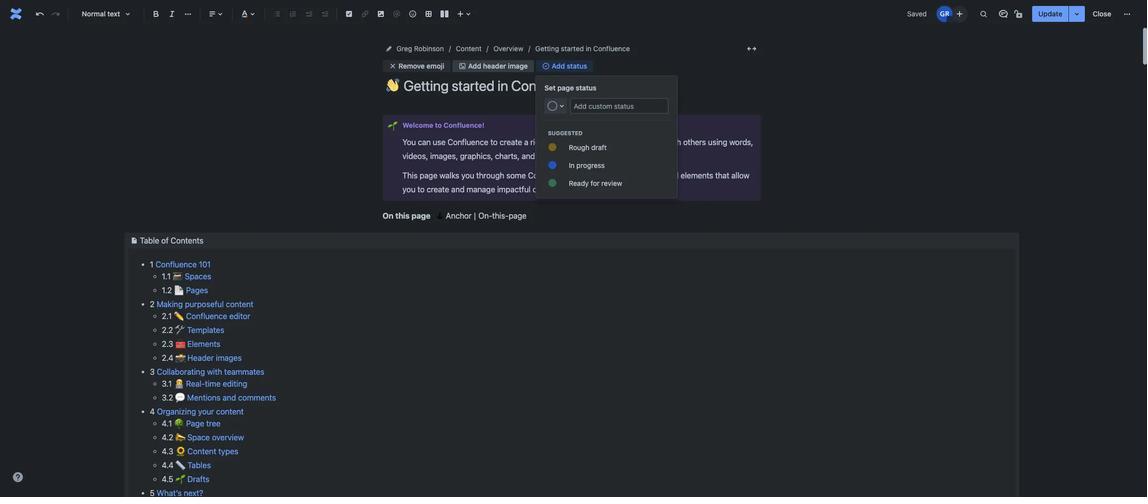 Task type: vqa. For each thing, say whether or not it's contained in the screenshot.
Suggested
yes



Task type: locate. For each thing, give the bounding box(es) containing it.
suggested element containing rough draft
[[536, 138, 677, 192]]

1 add from the left
[[468, 62, 481, 70]]

1 vertical spatial you
[[403, 185, 415, 194]]

welcome
[[403, 121, 433, 129]]

1 vertical spatial suggested element
[[536, 138, 677, 192]]

📣
[[175, 433, 185, 442]]

contents
[[171, 236, 204, 245]]

remove
[[399, 62, 425, 70]]

collaborate
[[624, 138, 664, 147]]

1 vertical spatial 🌱
[[175, 475, 185, 484]]

page right this
[[412, 211, 431, 220]]

rough draft
[[569, 143, 607, 151]]

🌱 drafts link
[[175, 475, 210, 484]]

content down 💬 mentions and comments link at the left of the page
[[216, 407, 244, 416]]

organizing
[[157, 407, 196, 416]]

page right set
[[557, 84, 574, 92]]

🌱 inside the 1 confluence 101 1.1 🗃️ spaces 1.2 📄 pages 2 making purposeful content 2.1 ✏️ confluence editor 2.2 🛠️ templates 2.3 🧰 elements 2.4 📸 header images 3 collaborating with teammates 3.1 🧑‍💻 real-time editing 3.2 💬 mentions and comments 4 organizing your content 4.1 🌳 page tree 4.2 📣 space overview 4.3 🌻 content types 4.4 📏 tables 4.5 🌱 drafts
[[175, 475, 185, 484]]

to
[[435, 121, 442, 129], [491, 138, 498, 147], [615, 138, 622, 147], [418, 185, 425, 194]]

and down editing
[[223, 393, 236, 402]]

for inside this page walks you through some confluence basics like spaces, pages, and elements that allow you to create and manage impactful content for your teams.
[[562, 185, 572, 194]]

page
[[186, 419, 204, 428]]

confluence up graphics,
[[448, 138, 488, 147]]

1 horizontal spatial your
[[574, 185, 590, 194]]

and
[[522, 152, 535, 160], [665, 171, 679, 180], [451, 185, 465, 194], [223, 393, 236, 402]]

overview
[[212, 433, 244, 442]]

status down add status
[[576, 84, 597, 92]]

🌻 content types link
[[175, 447, 238, 456]]

bullet list ⌘⇧8 image
[[271, 8, 283, 20]]

0 horizontal spatial 🌱
[[175, 475, 185, 484]]

0 vertical spatial suggested element
[[548, 130, 677, 136]]

4.5
[[162, 475, 173, 484]]

add header image button
[[452, 60, 534, 72]]

0 horizontal spatial for
[[562, 185, 572, 194]]

emoji image
[[407, 8, 419, 20]]

0 vertical spatial your
[[574, 185, 590, 194]]

confluence up '🗃️' at the left of page
[[156, 260, 197, 269]]

use
[[433, 138, 446, 147]]

add inside button
[[468, 62, 481, 70]]

more image
[[1121, 8, 1133, 20]]

content up editor
[[226, 300, 253, 309]]

🧰 elements link
[[175, 340, 220, 349]]

1 horizontal spatial add
[[552, 62, 565, 70]]

0 vertical spatial status
[[567, 62, 587, 70]]

🗃️ spaces link
[[173, 272, 211, 281]]

1 vertical spatial content
[[187, 447, 216, 456]]

update
[[1039, 9, 1063, 18]]

content up image icon
[[456, 44, 482, 53]]

rough
[[569, 143, 589, 151]]

and down walks
[[451, 185, 465, 194]]

and inside 'you can use confluence to create a rich knowledge base or to collaborate with others using words, videos, images, graphics, charts, and graphs.'
[[522, 152, 535, 160]]

update button
[[1033, 6, 1069, 22]]

content up tables
[[187, 447, 216, 456]]

you right walks
[[461, 171, 474, 180]]

🛠️ templates link
[[175, 326, 224, 335]]

getting
[[535, 44, 559, 53]]

knowledge
[[546, 138, 585, 147]]

0 vertical spatial with
[[666, 138, 681, 147]]

0 horizontal spatial create
[[427, 185, 449, 194]]

create inside this page walks you through some confluence basics like spaces, pages, and elements that allow you to create and manage impactful content for your teams.
[[427, 185, 449, 194]]

1.2
[[162, 286, 172, 295]]

1.1
[[162, 272, 171, 281]]

:wave: image
[[386, 79, 399, 92], [386, 79, 399, 92]]

for
[[591, 179, 600, 187], [562, 185, 572, 194]]

1 horizontal spatial you
[[461, 171, 474, 180]]

and down the a on the top left of page
[[522, 152, 535, 160]]

charts,
[[495, 152, 520, 160]]

your inside this page walks you through some confluence basics like spaces, pages, and elements that allow you to create and manage impactful content for your teams.
[[574, 185, 590, 194]]

with inside 'you can use confluence to create a rich knowledge base or to collaborate with others using words, videos, images, graphics, charts, and graphs.'
[[666, 138, 681, 147]]

add inside dropdown button
[[552, 62, 565, 70]]

0 horizontal spatial add
[[468, 62, 481, 70]]

comment icon image
[[998, 8, 1010, 20]]

1 horizontal spatial content
[[456, 44, 482, 53]]

0 vertical spatial content
[[456, 44, 482, 53]]

overview
[[494, 44, 523, 53]]

action item image
[[343, 8, 355, 20]]

Add custom status field
[[571, 99, 668, 113]]

and right pages,
[[665, 171, 679, 180]]

overview link
[[494, 43, 523, 55]]

adjust update settings image
[[1071, 8, 1083, 20]]

invite to edit image
[[954, 8, 966, 20]]

with up time
[[207, 367, 222, 376]]

confluence inside 'you can use confluence to create a rich knowledge base or to collaborate with others using words, videos, images, graphics, charts, and graphs.'
[[448, 138, 488, 147]]

🌱 right 4.5
[[175, 475, 185, 484]]

welcome to confluence!
[[403, 121, 485, 129]]

more formatting image
[[182, 8, 194, 20]]

1 horizontal spatial for
[[591, 179, 600, 187]]

2 add from the left
[[552, 62, 565, 70]]

purposeful
[[185, 300, 224, 309]]

base
[[587, 138, 604, 147]]

create down walks
[[427, 185, 449, 194]]

1 horizontal spatial create
[[500, 138, 522, 147]]

table of contents
[[140, 236, 204, 245]]

to up charts,
[[491, 138, 498, 147]]

📄 pages link
[[174, 286, 208, 295]]

confluence
[[593, 44, 630, 53], [448, 138, 488, 147], [528, 171, 569, 180], [156, 260, 197, 269], [186, 312, 227, 321]]

0 vertical spatial 🌱
[[388, 121, 398, 130]]

1 vertical spatial your
[[198, 407, 214, 416]]

remove emoji
[[399, 62, 444, 70]]

page inside this page walks you through some confluence basics like spaces, pages, and elements that allow you to create and manage impactful content for your teams.
[[420, 171, 438, 180]]

review
[[602, 179, 622, 187]]

2.4
[[162, 354, 173, 363]]

with
[[666, 138, 681, 147], [207, 367, 222, 376]]

content
[[456, 44, 482, 53], [187, 447, 216, 456]]

ready for review button
[[536, 174, 677, 192]]

1 vertical spatial with
[[207, 367, 222, 376]]

suggested element containing suggested
[[548, 130, 677, 136]]

teammates
[[224, 367, 264, 376]]

0 vertical spatial create
[[500, 138, 522, 147]]

0 horizontal spatial content
[[187, 447, 216, 456]]

confluence!
[[444, 121, 485, 129]]

your
[[574, 185, 590, 194], [198, 407, 214, 416]]

📣 space overview link
[[175, 433, 244, 442]]

some
[[506, 171, 526, 180]]

🌱 left welcome at top
[[388, 121, 398, 130]]

📸 header images link
[[175, 354, 242, 363]]

content inside this page walks you through some confluence basics like spaces, pages, and elements that allow you to create and manage impactful content for your teams.
[[533, 185, 560, 194]]

add header image
[[468, 62, 528, 70]]

add status
[[552, 62, 587, 70]]

page right the this
[[420, 171, 438, 180]]

to up the use
[[435, 121, 442, 129]]

on this page
[[383, 211, 431, 220]]

Give this page a title text field
[[404, 78, 761, 94]]

🗃️
[[173, 272, 183, 281]]

add
[[468, 62, 481, 70], [552, 62, 565, 70]]

status down started
[[567, 62, 587, 70]]

your down basics
[[574, 185, 590, 194]]

normal text
[[82, 9, 120, 18]]

tree
[[206, 419, 221, 428]]

content right impactful
[[533, 185, 560, 194]]

create inside 'you can use confluence to create a rich knowledge base or to collaborate with others using words, videos, images, graphics, charts, and graphs.'
[[500, 138, 522, 147]]

move this page image
[[385, 45, 393, 53]]

0 horizontal spatial you
[[403, 185, 415, 194]]

pages,
[[639, 171, 663, 180]]

confluence down making purposeful content link
[[186, 312, 227, 321]]

your up tree
[[198, 407, 214, 416]]

greg robinson link
[[397, 43, 444, 55]]

confluence image
[[8, 6, 24, 22], [8, 6, 24, 22]]

1 vertical spatial create
[[427, 185, 449, 194]]

drafts
[[187, 475, 210, 484]]

0 horizontal spatial with
[[207, 367, 222, 376]]

🌱
[[388, 121, 398, 130], [175, 475, 185, 484]]

elements
[[681, 171, 713, 180]]

|
[[474, 211, 476, 220]]

confluence inside this page walks you through some confluence basics like spaces, pages, and elements that allow you to create and manage impactful content for your teams.
[[528, 171, 569, 180]]

0 vertical spatial content
[[533, 185, 560, 194]]

2 vertical spatial content
[[216, 407, 244, 416]]

💬 mentions and comments link
[[175, 393, 276, 402]]

templates
[[187, 326, 224, 335]]

this
[[403, 171, 418, 180]]

to down the this
[[418, 185, 425, 194]]

suggested element
[[548, 130, 677, 136], [536, 138, 677, 192]]

create up charts,
[[500, 138, 522, 147]]

1 horizontal spatial with
[[666, 138, 681, 147]]

add down getting
[[552, 62, 565, 70]]

0 horizontal spatial your
[[198, 407, 214, 416]]

add right image icon
[[468, 62, 481, 70]]

remove emoji image
[[389, 62, 397, 70]]

ready
[[569, 179, 589, 187]]

you down the this
[[403, 185, 415, 194]]

add for add header image
[[468, 62, 481, 70]]

normal text button
[[72, 3, 140, 25]]

1 horizontal spatial 🌱
[[388, 121, 398, 130]]

page
[[557, 84, 574, 92], [420, 171, 438, 180], [509, 211, 527, 220], [412, 211, 431, 220]]

image icon image
[[458, 62, 466, 70]]

4.1
[[162, 419, 172, 428]]

confluence down graphs.
[[528, 171, 569, 180]]

indent tab image
[[319, 8, 331, 20]]

table of contents image
[[128, 235, 140, 247]]

with left others
[[666, 138, 681, 147]]



Task type: describe. For each thing, give the bounding box(es) containing it.
4.4
[[162, 461, 174, 470]]

using
[[708, 138, 727, 147]]

outdent ⇧tab image
[[303, 8, 315, 20]]

add for add status
[[552, 62, 565, 70]]

3.2
[[162, 393, 173, 402]]

on-
[[478, 211, 492, 220]]

space
[[187, 433, 210, 442]]

header
[[187, 354, 214, 363]]

bold ⌘b image
[[150, 8, 162, 20]]

collaborating with teammates link
[[157, 367, 264, 376]]

to right or
[[615, 138, 622, 147]]

redo ⌘⇧z image
[[50, 8, 62, 20]]

🧑‍💻
[[174, 379, 184, 388]]

for inside button
[[591, 179, 600, 187]]

status inside dropdown button
[[567, 62, 587, 70]]

4.2
[[162, 433, 173, 442]]

graphs.
[[537, 152, 564, 160]]

align left image
[[206, 8, 218, 20]]

remove emoji button
[[383, 60, 450, 72]]

you
[[403, 138, 416, 147]]

layouts image
[[439, 8, 451, 20]]

image
[[508, 62, 528, 70]]

emoji
[[427, 62, 444, 70]]

help image
[[12, 471, 24, 483]]

content inside the 1 confluence 101 1.1 🗃️ spaces 1.2 📄 pages 2 making purposeful content 2.1 ✏️ confluence editor 2.2 🛠️ templates 2.3 🧰 elements 2.4 📸 header images 3 collaborating with teammates 3.1 🧑‍💻 real-time editing 3.2 💬 mentions and comments 4 organizing your content 4.1 🌳 page tree 4.2 📣 space overview 4.3 🌻 content types 4.4 📏 tables 4.5 🌱 drafts
[[187, 447, 216, 456]]

ready for review
[[569, 179, 622, 187]]

no restrictions image
[[1014, 8, 1026, 20]]

content link
[[456, 43, 482, 55]]

1 vertical spatial content
[[226, 300, 253, 309]]

italic ⌘i image
[[166, 8, 178, 20]]

spaces
[[185, 272, 211, 281]]

mention image
[[391, 8, 403, 20]]

link image
[[359, 8, 371, 20]]

table image
[[423, 8, 435, 20]]

suggested
[[548, 130, 583, 136]]

videos,
[[403, 152, 428, 160]]

making purposeful content link
[[157, 300, 253, 309]]

confluence right the in
[[593, 44, 630, 53]]

✏️
[[174, 312, 184, 321]]

📏
[[176, 461, 186, 470]]

2
[[150, 300, 155, 309]]

a
[[524, 138, 528, 147]]

📸
[[175, 354, 185, 363]]

impactful
[[497, 185, 531, 194]]

greg robinson image
[[937, 6, 953, 22]]

of
[[161, 236, 169, 245]]

1 confluence 101 1.1 🗃️ spaces 1.2 📄 pages 2 making purposeful content 2.1 ✏️ confluence editor 2.2 🛠️ templates 2.3 🧰 elements 2.4 📸 header images 3 collaborating with teammates 3.1 🧑‍💻 real-time editing 3.2 💬 mentions and comments 4 organizing your content 4.1 🌳 page tree 4.2 📣 space overview 4.3 🌻 content types 4.4 📏 tables 4.5 🌱 drafts
[[150, 260, 276, 484]]

images,
[[430, 152, 458, 160]]

header
[[483, 62, 506, 70]]

📏 tables link
[[176, 461, 211, 470]]

this
[[395, 211, 410, 220]]

started
[[561, 44, 584, 53]]

1 vertical spatial status
[[576, 84, 597, 92]]

🌳
[[174, 419, 184, 428]]

undo ⌘z image
[[34, 8, 46, 20]]

🌻
[[175, 447, 185, 456]]

can
[[418, 138, 431, 147]]

to inside this page walks you through some confluence basics like spaces, pages, and elements that allow you to create and manage impactful content for your teams.
[[418, 185, 425, 194]]

making
[[157, 300, 183, 309]]

editor
[[229, 312, 250, 321]]

Main content area, start typing to enter text. text field
[[124, 115, 1019, 497]]

numbered list ⌘⇧7 image
[[287, 8, 299, 20]]

anchor image
[[434, 210, 446, 222]]

add status button
[[536, 60, 593, 72]]

this page walks you through some confluence basics like spaces, pages, and elements that allow you to create and manage impactful content for your teams.
[[403, 171, 752, 194]]

101
[[199, 260, 211, 269]]

🌳 page tree link
[[174, 419, 221, 428]]

2.3
[[162, 340, 173, 349]]

confluence 101 link
[[156, 260, 211, 269]]

mentions
[[187, 393, 221, 402]]

make page full-width image
[[746, 43, 758, 55]]

getting started in confluence link
[[535, 43, 630, 55]]

in progress button
[[536, 156, 677, 174]]

🧑‍💻 real-time editing link
[[174, 379, 247, 388]]

elements
[[187, 340, 220, 349]]

your inside the 1 confluence 101 1.1 🗃️ spaces 1.2 📄 pages 2 making purposeful content 2.1 ✏️ confluence editor 2.2 🛠️ templates 2.3 🧰 elements 2.4 📸 header images 3 collaborating with teammates 3.1 🧑‍💻 real-time editing 3.2 💬 mentions and comments 4 organizing your content 4.1 🌳 page tree 4.2 📣 space overview 4.3 🌻 content types 4.4 📏 tables 4.5 🌱 drafts
[[198, 407, 214, 416]]

editing
[[223, 379, 247, 388]]

page down impactful
[[509, 211, 527, 220]]

or
[[606, 138, 613, 147]]

words,
[[729, 138, 753, 147]]

with inside the 1 confluence 101 1.1 🗃️ spaces 1.2 📄 pages 2 making purposeful content 2.1 ✏️ confluence editor 2.2 🛠️ templates 2.3 🧰 elements 2.4 📸 header images 3 collaborating with teammates 3.1 🧑‍💻 real-time editing 3.2 💬 mentions and comments 4 organizing your content 4.1 🌳 page tree 4.2 📣 space overview 4.3 🌻 content types 4.4 📏 tables 4.5 🌱 drafts
[[207, 367, 222, 376]]

organizing your content link
[[157, 407, 244, 416]]

close button
[[1087, 6, 1117, 22]]

like
[[596, 171, 608, 180]]

3
[[150, 367, 155, 376]]

rough draft button
[[536, 138, 677, 156]]

1
[[150, 260, 153, 269]]

find and replace image
[[978, 8, 990, 20]]

🛠️
[[175, 326, 185, 335]]

in progress
[[569, 161, 605, 169]]

set page status
[[545, 84, 597, 92]]

comments
[[238, 393, 276, 402]]

collaborating
[[157, 367, 205, 376]]

tables
[[188, 461, 211, 470]]

4.3
[[162, 447, 173, 456]]

and inside the 1 confluence 101 1.1 🗃️ spaces 1.2 📄 pages 2 making purposeful content 2.1 ✏️ confluence editor 2.2 🛠️ templates 2.3 🧰 elements 2.4 📸 header images 3 collaborating with teammates 3.1 🧑‍💻 real-time editing 3.2 💬 mentions and comments 4 organizing your content 4.1 🌳 page tree 4.2 📣 space overview 4.3 🌻 content types 4.4 📏 tables 4.5 🌱 drafts
[[223, 393, 236, 402]]

that
[[715, 171, 729, 180]]

on
[[383, 211, 394, 220]]

allow
[[731, 171, 750, 180]]

0 vertical spatial you
[[461, 171, 474, 180]]

saved
[[907, 9, 927, 18]]

3.1
[[162, 379, 172, 388]]

rich
[[530, 138, 544, 147]]

✏️ confluence editor link
[[174, 312, 250, 321]]

progress
[[577, 161, 605, 169]]

robinson
[[414, 44, 444, 53]]

greg robinson
[[397, 44, 444, 53]]

add image, video, or file image
[[375, 8, 387, 20]]



